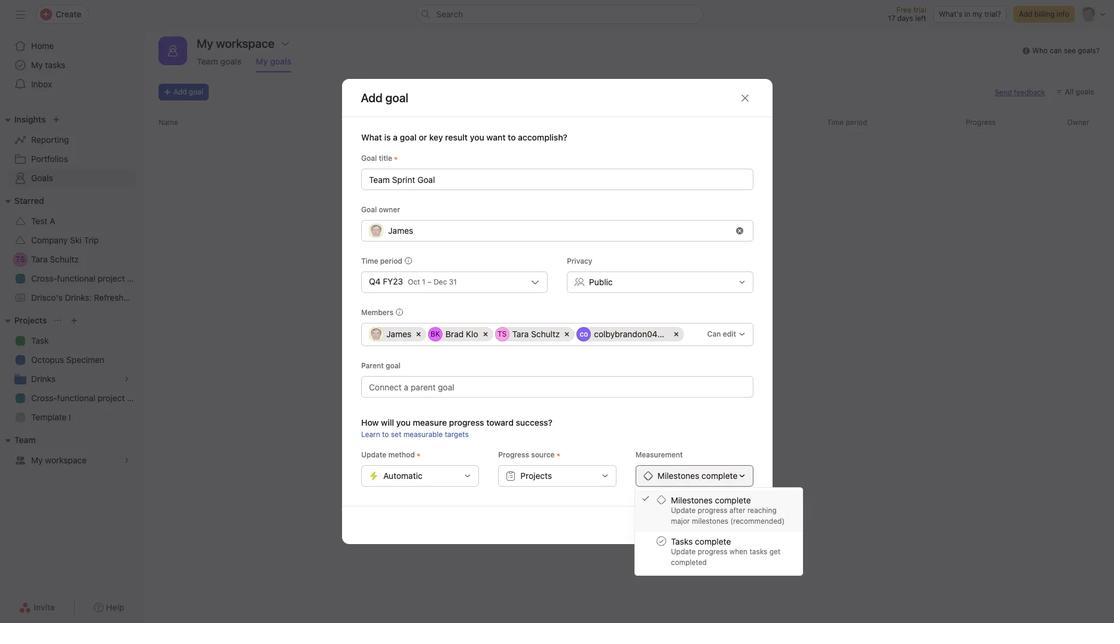 Task type: locate. For each thing, give the bounding box(es) containing it.
cross-functional project plan down drinks link
[[31, 393, 144, 403]]

0 horizontal spatial tara schultz
[[31, 254, 79, 264]]

0 vertical spatial cross-
[[31, 273, 57, 284]]

info
[[1057, 10, 1070, 19]]

cross- inside starred element
[[31, 273, 57, 284]]

1 cross-functional project plan link from the top
[[7, 269, 144, 288]]

plan inside starred element
[[127, 273, 144, 284]]

1 ja from the top
[[372, 226, 380, 235]]

my inside my goals link
[[256, 56, 268, 66]]

goals inside team goals link
[[220, 56, 242, 66]]

projects element
[[0, 310, 144, 430]]

1 horizontal spatial you
[[470, 132, 484, 142]]

test
[[31, 216, 47, 226]]

cross-functional project plan up drinks:
[[31, 273, 144, 284]]

1 horizontal spatial time period
[[828, 118, 868, 127]]

projects
[[14, 315, 47, 326], [520, 471, 552, 481]]

progress inside the milestones complete update progress after reaching major milestones (recommended)
[[698, 506, 728, 515]]

2 vertical spatial update
[[671, 548, 696, 556]]

1 vertical spatial add
[[174, 87, 187, 96]]

what's in my trial? button
[[934, 6, 1007, 23]]

project for drinks:
[[98, 273, 125, 284]]

1 vertical spatial tara schultz
[[512, 329, 560, 339]]

ja down goal owner at the top left of the page
[[372, 226, 380, 235]]

0 horizontal spatial projects
[[14, 315, 47, 326]]

0 horizontal spatial goals
[[220, 56, 242, 66]]

1 vertical spatial ts
[[498, 330, 507, 339]]

brad klo
[[445, 329, 478, 339]]

co
[[580, 330, 588, 339]]

you inside how will you measure progress toward success? learn to set measurable targets
[[396, 418, 411, 428]]

goal down after
[[729, 520, 746, 530]]

1 horizontal spatial add
[[1020, 10, 1033, 19]]

0 horizontal spatial period
[[380, 257, 402, 266]]

update inside the milestones complete update progress after reaching major milestones (recommended)
[[671, 506, 696, 515]]

2 vertical spatial progress
[[698, 548, 728, 556]]

james inside james cell
[[386, 329, 411, 339]]

1 horizontal spatial tara
[[512, 329, 529, 339]]

refreshment
[[94, 293, 143, 303]]

goal left title
[[361, 154, 377, 163]]

ja down members
[[372, 330, 380, 339]]

0 vertical spatial you
[[470, 132, 484, 142]]

1 vertical spatial functional
[[57, 393, 95, 403]]

0 vertical spatial project
[[98, 273, 125, 284]]

1 project from the top
[[98, 273, 125, 284]]

progress down the send
[[966, 118, 996, 127]]

home
[[31, 41, 54, 51]]

progress up targets
[[449, 418, 484, 428]]

trial?
[[985, 10, 1002, 19]]

save
[[709, 520, 727, 530]]

drisco's drinks: refreshment recommendation link
[[7, 288, 213, 308]]

my inside my workspace link
[[31, 455, 43, 466]]

0 vertical spatial milestones
[[658, 471, 699, 481]]

update inside tasks complete update progress when tasks get completed
[[671, 548, 696, 556]]

functional down drinks link
[[57, 393, 95, 403]]

cross-functional project plan
[[31, 273, 144, 284], [31, 393, 144, 403]]

save goal button
[[701, 515, 754, 536]]

goal inside the add goal button
[[189, 87, 203, 96]]

tasks down home
[[45, 60, 65, 70]]

1 horizontal spatial required image
[[555, 452, 562, 459]]

cancel button
[[651, 515, 694, 536]]

1 vertical spatial goal
[[361, 205, 377, 214]]

0 horizontal spatial tasks
[[45, 60, 65, 70]]

test a
[[31, 216, 55, 226]]

0 vertical spatial projects button
[[0, 314, 47, 328]]

tara down company
[[31, 254, 48, 264]]

2 goal from the top
[[361, 205, 377, 214]]

inbox link
[[7, 75, 136, 94]]

complete inside the milestones complete update progress after reaching major milestones (recommended)
[[715, 495, 751, 506]]

cross-functional project plan link up drinks:
[[7, 269, 144, 288]]

1 vertical spatial milestones
[[671, 495, 713, 506]]

1 vertical spatial required image
[[555, 452, 562, 459]]

1 goal from the top
[[361, 154, 377, 163]]

q4 fy23 oct 1 – dec 31
[[369, 276, 457, 287]]

2 cross- from the top
[[31, 393, 57, 403]]

0 vertical spatial complete
[[702, 471, 738, 481]]

hide sidebar image
[[16, 10, 25, 19]]

0 vertical spatial progress
[[449, 418, 484, 428]]

1 cross-functional project plan from the top
[[31, 273, 144, 284]]

projects down source
[[520, 471, 552, 481]]

2 goals from the left
[[270, 56, 292, 66]]

you up "set"
[[396, 418, 411, 428]]

1 horizontal spatial period
[[846, 118, 868, 127]]

1 vertical spatial tasks
[[750, 548, 768, 556]]

insights element
[[0, 109, 144, 190]]

add billing info button
[[1014, 6, 1075, 23]]

required image
[[392, 155, 399, 162], [555, 452, 562, 459]]

who
[[1033, 46, 1048, 55]]

goals for my goals
[[270, 56, 292, 66]]

cross-functional project plan inside projects element
[[31, 393, 144, 403]]

complete
[[702, 471, 738, 481], [715, 495, 751, 506], [695, 537, 731, 547]]

edit
[[723, 330, 736, 339]]

my down team 'dropdown button'
[[31, 455, 43, 466]]

0 horizontal spatial schultz
[[50, 254, 79, 264]]

completed
[[671, 558, 707, 567]]

my down my workspace
[[256, 56, 268, 66]]

1 horizontal spatial tara schultz
[[512, 329, 560, 339]]

–
[[427, 278, 432, 287]]

milestones
[[658, 471, 699, 481], [671, 495, 713, 506]]

milestones inside dropdown button
[[658, 471, 699, 481]]

complete up the milestones complete update progress after reaching major milestones (recommended)
[[702, 471, 738, 481]]

0 horizontal spatial tara
[[31, 254, 48, 264]]

team down template
[[14, 435, 36, 445]]

update down tasks
[[671, 548, 696, 556]]

1 vertical spatial plan
[[127, 393, 144, 403]]

0 vertical spatial schultz
[[50, 254, 79, 264]]

source
[[531, 451, 555, 460]]

projects up task
[[14, 315, 47, 326]]

complete down save
[[695, 537, 731, 547]]

milestones for milestones complete
[[658, 471, 699, 481]]

projects button down source
[[498, 466, 616, 487]]

1 vertical spatial projects
[[520, 471, 552, 481]]

plan inside projects element
[[127, 393, 144, 403]]

functional inside starred element
[[57, 273, 95, 284]]

tara schultz left co
[[512, 329, 560, 339]]

ts inside starred element
[[16, 255, 25, 264]]

progress inside tasks complete update progress when tasks get completed
[[698, 548, 728, 556]]

1 vertical spatial cross-functional project plan link
[[7, 389, 144, 408]]

progress source
[[498, 451, 555, 460]]

team inside 'dropdown button'
[[14, 435, 36, 445]]

0 vertical spatial projects
[[14, 315, 47, 326]]

0 vertical spatial ja
[[372, 226, 380, 235]]

add left the 'billing'
[[1020, 10, 1033, 19]]

cross- for drinks
[[31, 393, 57, 403]]

0 vertical spatial cross-functional project plan
[[31, 273, 144, 284]]

1 vertical spatial period
[[380, 257, 402, 266]]

1 horizontal spatial projects
[[520, 471, 552, 481]]

project down drinks link
[[98, 393, 125, 403]]

goal down team goals link at top left
[[189, 87, 203, 96]]

1 horizontal spatial schultz
[[531, 329, 560, 339]]

trip
[[84, 235, 99, 245]]

toward success?
[[486, 418, 552, 428]]

0 horizontal spatial ts
[[16, 255, 25, 264]]

0 vertical spatial progress
[[966, 118, 996, 127]]

schultz down company ski trip
[[50, 254, 79, 264]]

complete inside tasks complete update progress when tasks get completed
[[695, 537, 731, 547]]

0 horizontal spatial required image
[[392, 155, 399, 162]]

schultz left co
[[531, 329, 560, 339]]

1 vertical spatial ja
[[372, 330, 380, 339]]

project
[[98, 273, 125, 284], [98, 393, 125, 403]]

progress up milestones
[[698, 506, 728, 515]]

2 cross-functional project plan link from the top
[[7, 389, 144, 408]]

add goal button
[[159, 84, 209, 101]]

goals?
[[1079, 46, 1100, 55]]

1 horizontal spatial ts
[[498, 330, 507, 339]]

octopus
[[31, 355, 64, 365]]

1 cross- from the top
[[31, 273, 57, 284]]

ja
[[372, 226, 380, 235], [372, 330, 380, 339]]

will
[[381, 418, 394, 428]]

trial
[[914, 5, 927, 14]]

template i link
[[7, 408, 136, 427]]

milestones down measurement
[[658, 471, 699, 481]]

goals inside my goals link
[[270, 56, 292, 66]]

1 horizontal spatial projects button
[[498, 466, 616, 487]]

project up drisco's drinks: refreshment recommendation link
[[98, 273, 125, 284]]

update down learn
[[361, 451, 386, 460]]

who can see goals?
[[1033, 46, 1100, 55]]

james
[[388, 226, 413, 236], [386, 329, 411, 339]]

0 vertical spatial tara schultz
[[31, 254, 79, 264]]

progress for progress
[[966, 118, 996, 127]]

required image for title
[[392, 155, 399, 162]]

goal
[[361, 154, 377, 163], [361, 205, 377, 214]]

goals
[[220, 56, 242, 66], [270, 56, 292, 66]]

0 horizontal spatial time period
[[361, 257, 402, 266]]

measurement
[[636, 451, 683, 460]]

row
[[369, 327, 705, 345]]

1 functional from the top
[[57, 273, 95, 284]]

2 ja from the top
[[372, 330, 380, 339]]

0 vertical spatial team
[[197, 56, 218, 66]]

progress left when
[[698, 548, 728, 556]]

0 horizontal spatial projects button
[[0, 314, 47, 328]]

update for milestones
[[671, 506, 696, 515]]

cross-functional project plan link
[[7, 269, 144, 288], [7, 389, 144, 408]]

automatic button
[[361, 466, 479, 487]]

0 horizontal spatial you
[[396, 418, 411, 428]]

0 vertical spatial tara
[[31, 254, 48, 264]]

time
[[828, 118, 844, 127], [361, 257, 378, 266]]

0 vertical spatial james
[[388, 226, 413, 236]]

team down my workspace
[[197, 56, 218, 66]]

cross- up drisco's
[[31, 273, 57, 284]]

required image for source
[[555, 452, 562, 459]]

cross-functional project plan for drinks:
[[31, 273, 144, 284]]

learn
[[361, 430, 380, 439]]

my tasks link
[[7, 56, 136, 75]]

insights
[[14, 114, 46, 124]]

0 horizontal spatial add
[[174, 87, 187, 96]]

can edit
[[707, 330, 736, 339]]

tasks inside global element
[[45, 60, 65, 70]]

name
[[159, 118, 178, 127]]

1 vertical spatial cross-functional project plan
[[31, 393, 144, 403]]

goal owner
[[361, 205, 400, 214]]

1 horizontal spatial tasks
[[750, 548, 768, 556]]

reaching
[[748, 506, 777, 515]]

1 vertical spatial projects button
[[498, 466, 616, 487]]

0 horizontal spatial progress
[[498, 451, 529, 460]]

period
[[846, 118, 868, 127], [380, 257, 402, 266]]

when
[[730, 548, 748, 556]]

parent goal
[[361, 361, 400, 370]]

1 vertical spatial tara
[[512, 329, 529, 339]]

my up "inbox"
[[31, 60, 43, 70]]

functional inside projects element
[[57, 393, 95, 403]]

projects button
[[0, 314, 47, 328], [498, 466, 616, 487]]

my workspace link
[[7, 451, 136, 470]]

free
[[897, 5, 912, 14]]

milestones up the major
[[671, 495, 713, 506]]

0 vertical spatial tasks
[[45, 60, 65, 70]]

plan
[[127, 273, 144, 284], [127, 393, 144, 403]]

0 horizontal spatial team
[[14, 435, 36, 445]]

1 vertical spatial schultz
[[531, 329, 560, 339]]

1 vertical spatial update
[[671, 506, 696, 515]]

free trial 17 days left
[[888, 5, 927, 23]]

0 vertical spatial ts
[[16, 255, 25, 264]]

1 horizontal spatial goals
[[270, 56, 292, 66]]

tara right klo
[[512, 329, 529, 339]]

milestones inside the milestones complete update progress after reaching major milestones (recommended)
[[671, 495, 713, 506]]

cross-functional project plan inside starred element
[[31, 273, 144, 284]]

0 vertical spatial functional
[[57, 273, 95, 284]]

tasks left get at right
[[750, 548, 768, 556]]

search button
[[416, 5, 703, 24]]

0 vertical spatial required image
[[392, 155, 399, 162]]

2 functional from the top
[[57, 393, 95, 403]]

left
[[916, 14, 927, 23]]

projects button up task
[[0, 314, 47, 328]]

goal right "parent"
[[386, 361, 400, 370]]

0 vertical spatial plan
[[127, 273, 144, 284]]

colbybrandon04@gmail.com
[[594, 329, 705, 339]]

my inside my tasks link
[[31, 60, 43, 70]]

company
[[31, 235, 68, 245]]

tara schultz down company
[[31, 254, 79, 264]]

my workspace
[[31, 455, 87, 466]]

add up name
[[174, 87, 187, 96]]

1 plan from the top
[[127, 273, 144, 284]]

1 vertical spatial james
[[386, 329, 411, 339]]

add
[[1020, 10, 1033, 19], [174, 87, 187, 96]]

james down members
[[386, 329, 411, 339]]

1 vertical spatial cross-
[[31, 393, 57, 403]]

functional up drinks:
[[57, 273, 95, 284]]

0 vertical spatial goal
[[361, 154, 377, 163]]

team for team goals
[[197, 56, 218, 66]]

2 project from the top
[[98, 393, 125, 403]]

project for i
[[98, 393, 125, 403]]

schultz
[[50, 254, 79, 264], [531, 329, 560, 339]]

ski
[[70, 235, 82, 245]]

cross- for tara schultz
[[31, 273, 57, 284]]

cross-functional project plan link up i
[[7, 389, 144, 408]]

complete inside dropdown button
[[702, 471, 738, 481]]

1 vertical spatial progress
[[498, 451, 529, 460]]

company ski trip link
[[7, 231, 136, 250]]

0 vertical spatial time period
[[828, 118, 868, 127]]

what is a goal or key result you want to accomplish?
[[361, 132, 568, 142]]

goal left owner on the left
[[361, 205, 377, 214]]

1 vertical spatial you
[[396, 418, 411, 428]]

1 vertical spatial project
[[98, 393, 125, 403]]

schultz inside cell
[[531, 329, 560, 339]]

required image
[[415, 452, 422, 459]]

cross- inside projects element
[[31, 393, 57, 403]]

goal for goal title
[[361, 154, 377, 163]]

you left want
[[470, 132, 484, 142]]

drisco's drinks: refreshment recommendation
[[31, 293, 213, 303]]

close this dialog image
[[740, 93, 750, 103]]

1 vertical spatial time period
[[361, 257, 402, 266]]

complete up after
[[715, 495, 751, 506]]

2 vertical spatial complete
[[695, 537, 731, 547]]

goal inside save goal button
[[729, 520, 746, 530]]

1 vertical spatial team
[[14, 435, 36, 445]]

1 vertical spatial progress
[[698, 506, 728, 515]]

james down owner on the left
[[388, 226, 413, 236]]

update up the major
[[671, 506, 696, 515]]

q4
[[369, 276, 381, 287]]

cross-functional project plan for i
[[31, 393, 144, 403]]

0 vertical spatial add
[[1020, 10, 1033, 19]]

1 vertical spatial complete
[[715, 495, 751, 506]]

1 goals from the left
[[220, 56, 242, 66]]

key
[[429, 132, 443, 142]]

2 plan from the top
[[127, 393, 144, 403]]

0 horizontal spatial time
[[361, 257, 378, 266]]

oct
[[408, 278, 420, 287]]

tara inside starred element
[[31, 254, 48, 264]]

1 horizontal spatial time
[[828, 118, 844, 127]]

parent
[[361, 361, 384, 370]]

team button
[[0, 433, 36, 448]]

0 vertical spatial cross-functional project plan link
[[7, 269, 144, 288]]

progress left source
[[498, 451, 529, 460]]

milestones
[[692, 517, 729, 526]]

1 horizontal spatial team
[[197, 56, 218, 66]]

project inside starred element
[[98, 273, 125, 284]]

cross- down drinks
[[31, 393, 57, 403]]

tara schultz cell
[[495, 327, 575, 342]]

ja inside cell
[[372, 330, 380, 339]]

2 cross-functional project plan from the top
[[31, 393, 144, 403]]

1 horizontal spatial progress
[[966, 118, 996, 127]]

brad klo cell
[[428, 327, 493, 342]]

you
[[470, 132, 484, 142], [396, 418, 411, 428]]



Task type: vqa. For each thing, say whether or not it's contained in the screenshot.


Task type: describe. For each thing, give the bounding box(es) containing it.
1 vertical spatial time
[[361, 257, 378, 266]]

my goals link
[[256, 56, 292, 72]]

Enter goal name text field
[[361, 169, 754, 190]]

task
[[31, 336, 49, 346]]

goals for team goals
[[220, 56, 242, 66]]

invite button
[[11, 597, 63, 619]]

want
[[486, 132, 506, 142]]

colbybrandon04@gmail.com cell
[[577, 327, 705, 342]]

progress inside how will you measure progress toward success? learn to set measurable targets
[[449, 418, 484, 428]]

workspace
[[45, 455, 87, 466]]

functional for i
[[57, 393, 95, 403]]

milestones for milestones complete update progress after reaching major milestones (recommended)
[[671, 495, 713, 506]]

starred
[[14, 196, 44, 206]]

feedback
[[1014, 88, 1046, 97]]

public
[[589, 277, 613, 287]]

(recommended)
[[731, 517, 785, 526]]

schultz inside starred element
[[50, 254, 79, 264]]

major
[[671, 517, 690, 526]]

global element
[[0, 29, 144, 101]]

starred element
[[0, 190, 213, 310]]

my goals
[[256, 56, 292, 66]]

ts inside tara schultz cell
[[498, 330, 507, 339]]

owner
[[1068, 118, 1090, 127]]

goal for save goal
[[729, 520, 746, 530]]

send feedback
[[995, 88, 1046, 97]]

update for tasks
[[671, 548, 696, 556]]

search list box
[[416, 5, 703, 24]]

insights button
[[0, 112, 46, 127]]

dec
[[434, 278, 447, 287]]

cross-functional project plan link for i
[[7, 389, 144, 408]]

result
[[445, 132, 468, 142]]

inbox
[[31, 79, 52, 89]]

owner
[[379, 205, 400, 214]]

portfolios
[[31, 154, 68, 164]]

brad
[[445, 329, 464, 339]]

tara inside cell
[[512, 329, 529, 339]]

get
[[770, 548, 781, 556]]

my for my tasks
[[31, 60, 43, 70]]

portfolios link
[[7, 150, 136, 169]]

title
[[379, 154, 392, 163]]

company ski trip
[[31, 235, 99, 245]]

milestones complete button
[[636, 466, 754, 487]]

team goals link
[[197, 56, 242, 72]]

functional for drinks:
[[57, 273, 95, 284]]

goal for add goal
[[189, 87, 203, 96]]

can
[[1050, 46, 1063, 55]]

can
[[707, 330, 721, 339]]

tasks complete update progress when tasks get completed
[[671, 537, 781, 567]]

measurable
[[403, 430, 443, 439]]

invite
[[34, 603, 55, 613]]

members
[[361, 308, 393, 317]]

see
[[1065, 46, 1077, 55]]

to accomplish?
[[508, 132, 568, 142]]

milestones complete
[[658, 471, 738, 481]]

goal for parent goal
[[386, 361, 400, 370]]

goal for goal owner
[[361, 205, 377, 214]]

update method
[[361, 451, 415, 460]]

save goal
[[709, 520, 746, 530]]

how will you measure progress toward success? learn to set measurable targets
[[361, 418, 552, 439]]

progress for tasks complete
[[698, 548, 728, 556]]

what's
[[939, 10, 963, 19]]

add billing info
[[1020, 10, 1070, 19]]

a
[[393, 132, 398, 142]]

complete for milestones complete
[[715, 495, 751, 506]]

goals yet
[[660, 279, 718, 296]]

goals
[[31, 173, 53, 183]]

send
[[995, 88, 1012, 97]]

my for my goals
[[256, 56, 268, 66]]

tara schultz inside tara schultz cell
[[512, 329, 560, 339]]

starred button
[[0, 194, 44, 208]]

test a link
[[7, 212, 136, 231]]

tara schultz inside starred element
[[31, 254, 79, 264]]

what's in my trial?
[[939, 10, 1002, 19]]

0 vertical spatial update
[[361, 451, 386, 460]]

goal title
[[361, 154, 392, 163]]

progress for progress source
[[498, 451, 529, 460]]

automatic
[[383, 471, 422, 481]]

any
[[634, 279, 657, 296]]

17
[[888, 14, 896, 23]]

bk
[[431, 330, 440, 339]]

progress for milestones complete
[[698, 506, 728, 515]]

remove image
[[736, 227, 743, 235]]

0 vertical spatial time
[[828, 118, 844, 127]]

cancel
[[659, 520, 686, 530]]

drisco's
[[31, 293, 63, 303]]

james cell
[[369, 327, 426, 342]]

team for team
[[14, 435, 36, 445]]

31
[[449, 278, 457, 287]]

goals link
[[7, 169, 136, 188]]

teams element
[[0, 430, 144, 473]]

cross-functional project plan link for drinks:
[[7, 269, 144, 288]]

Connect a parent goal text field
[[361, 376, 754, 398]]

add for add billing info
[[1020, 10, 1033, 19]]

reporting link
[[7, 130, 136, 150]]

my for my workspace
[[31, 455, 43, 466]]

method
[[388, 451, 415, 460]]

billing
[[1035, 10, 1055, 19]]

plan for octopus specimen
[[127, 393, 144, 403]]

public button
[[567, 272, 754, 293]]

row containing james
[[369, 327, 705, 345]]

send feedback link
[[995, 87, 1046, 98]]

don't
[[568, 279, 601, 296]]

add goal
[[361, 91, 409, 104]]

tasks
[[671, 537, 693, 547]]

tasks inside tasks complete update progress when tasks get completed
[[750, 548, 768, 556]]

octopus specimen link
[[7, 351, 136, 370]]

my workspace
[[197, 37, 275, 50]]

set
[[391, 430, 401, 439]]

0 vertical spatial period
[[846, 118, 868, 127]]

add for add goal
[[174, 87, 187, 96]]

is
[[384, 132, 391, 142]]

what
[[361, 132, 382, 142]]

recommendation
[[146, 293, 213, 303]]

targets
[[445, 430, 469, 439]]

1
[[422, 278, 425, 287]]

complete for tasks complete
[[695, 537, 731, 547]]

milestones complete update progress after reaching major milestones (recommended)
[[671, 495, 785, 526]]

template
[[31, 412, 67, 422]]

plan for company ski trip
[[127, 273, 144, 284]]

goal right a
[[400, 132, 417, 142]]



